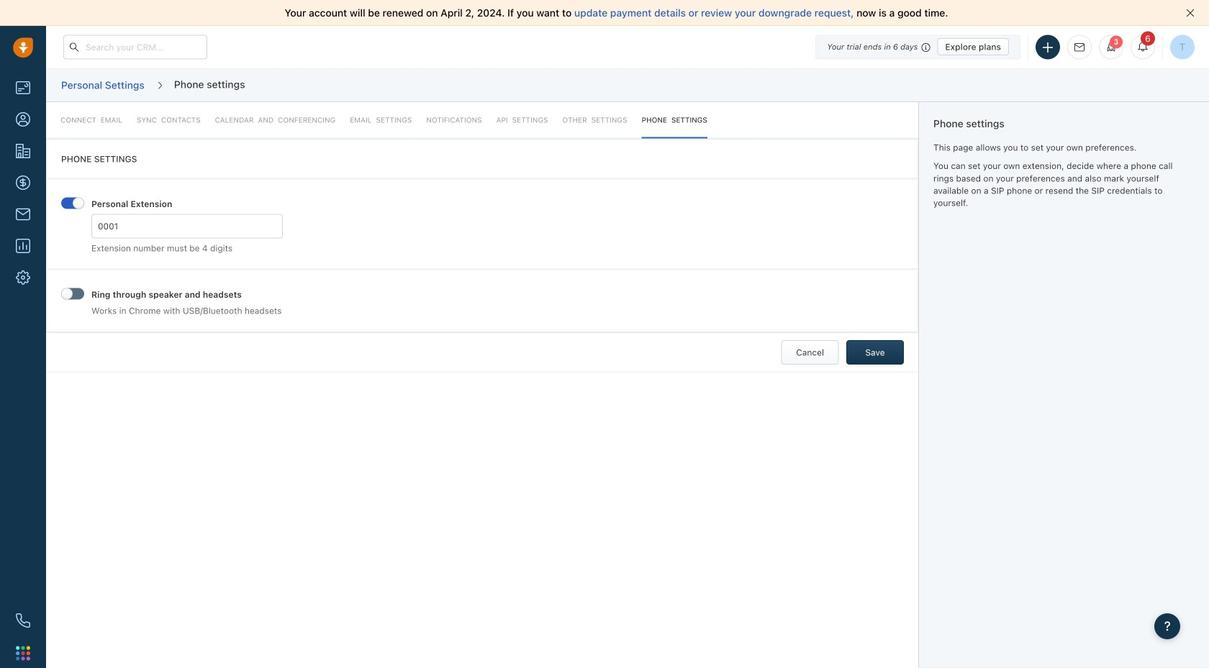 Task type: vqa. For each thing, say whether or not it's contained in the screenshot.
freshworks switcher image
yes



Task type: locate. For each thing, give the bounding box(es) containing it.
phone image
[[16, 614, 30, 629]]

tab list
[[46, 102, 919, 138]]

freshworks switcher image
[[16, 647, 30, 661]]

phone element
[[9, 607, 37, 636]]

close image
[[1187, 9, 1195, 17]]



Task type: describe. For each thing, give the bounding box(es) containing it.
send email image
[[1075, 43, 1085, 52]]

Enter number text field
[[91, 214, 283, 239]]

Search your CRM... text field
[[63, 35, 207, 59]]



